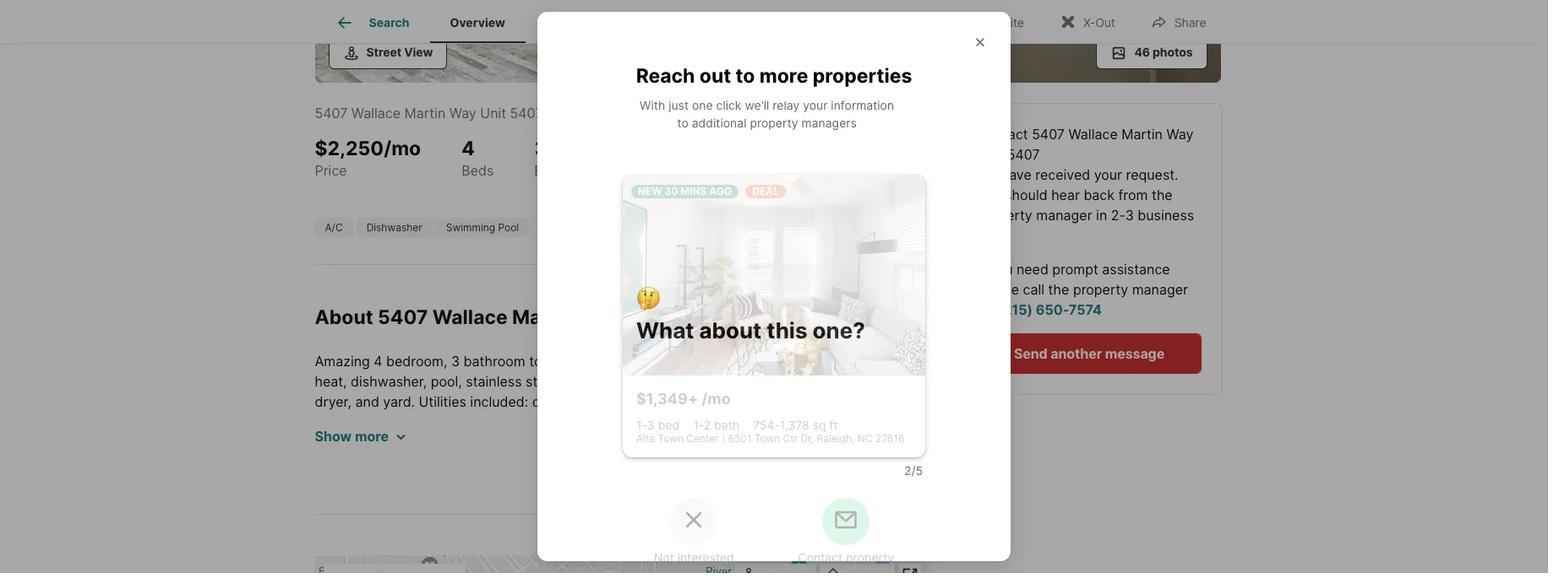 Task type: locate. For each thing, give the bounding box(es) containing it.
27616 inside 🤔 "dialog"
[[876, 433, 905, 446]]

2 tab from the left
[[706, 3, 848, 43]]

ctr
[[783, 433, 798, 446]]

living right of
[[742, 496, 775, 512]]

0 vertical spatial in
[[1097, 207, 1108, 224]]

contact up have
[[978, 126, 1032, 142]]

by
[[768, 435, 784, 452]]

way left 🤔
[[579, 306, 621, 329]]

2 horizontal spatial at
[[978, 301, 990, 318]]

3 image image from the left
[[1000, 0, 1221, 82]]

swimming
[[446, 221, 495, 234]]

/mo inside 🤔 "dialog"
[[702, 391, 731, 409]]

1- up is
[[693, 419, 704, 433]]

a up full
[[420, 536, 427, 553]]

1 vertical spatial the
[[1049, 281, 1070, 298]]

contact
[[315, 435, 363, 452]]

(washer
[[712, 556, 765, 573]]

unit up we
[[978, 146, 1004, 163]]

to left learn
[[509, 435, 522, 452]]

the up (215) 650-7574 at the bottom right of page
[[1049, 281, 1070, 298]]

a
[[787, 435, 795, 452], [492, 516, 500, 533], [420, 536, 427, 553]]

amenities inside 'tab'
[[546, 15, 601, 30]]

plan. up .
[[595, 516, 626, 533]]

1 horizontal spatial 650-
[[1036, 301, 1069, 318]]

2 horizontal spatial on
[[825, 414, 841, 431]]

fabulous
[[504, 516, 558, 533]]

updated
[[630, 374, 683, 391], [741, 374, 794, 391]]

water.
[[315, 414, 354, 431]]

included: up air
[[740, 354, 798, 370]]

updated up air
[[741, 374, 794, 391]]

27616 left just
[[627, 104, 666, 121]]

0 horizontal spatial martin
[[405, 104, 446, 121]]

1 vertical spatial 650-
[[442, 435, 473, 452]]

favorite
[[980, 15, 1024, 29]]

landlord down "or"
[[876, 435, 928, 452]]

schools
[[674, 475, 725, 492]]

hear
[[1052, 186, 1080, 203]]

1 horizontal spatial amenities
[[673, 354, 736, 370]]

$2,250
[[315, 137, 384, 160]]

1 tab from the left
[[621, 3, 706, 43]]

650- inside amazing 4 bedroom, 3 bathroom townhouse in raleigh. amenities included: central air, central heat, dishwasher, pool, stainless steel appliance, updated kitchen, updated bathroom, washer dryer, and yard. utilities included: cable, electricity, heat, gas, internet, air conditioning and water. is not pet friendly. date available: oct 15th 2023. please submit the form on this page or contact nag at 215-650-7574 to learn more. this property is managed by a responsible landlord using avail landlord software. comfortable and luxurious 4 bedroom - 3 bath townhome - 3 bedrooms second floor 1 bedroom on downstairs public schools are at walkable distance nice community with excellent swimming pool with 1850 square feet of living space, property features classic details and a fabulous floor plan. exceptional townhome features: - dramatic living room with a open floor plan. vinyl flooring . - spacious kitchen with granite countertops, - guest suit with full bath on first floor. - laundry room upstairs (washer and dryer in
[[442, 435, 473, 452]]

1 1- from the left
[[637, 419, 647, 433]]

property inside we have received your request. you should hear back from the property manager in 2-3 business days.
[[978, 207, 1033, 224]]

2 vertical spatial at
[[753, 475, 765, 492]]

what
[[637, 317, 694, 344]]

contact
[[978, 126, 1032, 142], [798, 551, 843, 565]]

menu bar
[[323, 565, 465, 574]]

- up countertops,
[[844, 516, 850, 533]]

the inside we have received your request. you should hear back from the property manager in 2-3 business days.
[[1152, 186, 1173, 203]]

4 beds
[[462, 137, 494, 179]]

1 horizontal spatial room
[[621, 556, 654, 573]]

central up bathroom,
[[802, 354, 846, 370]]

on
[[825, 414, 841, 431], [538, 475, 554, 492], [470, 556, 486, 573]]

27616
[[627, 104, 666, 121], [876, 433, 905, 446]]

1 horizontal spatial living
[[742, 496, 775, 512]]

manager down hear
[[1037, 207, 1093, 224]]

2 vertical spatial martin
[[512, 306, 575, 329]]

contact property
[[798, 551, 894, 565]]

🤔
[[637, 284, 661, 314]]

bedroom
[[691, 455, 748, 472]]

650- down friendly. on the left of the page
[[442, 435, 473, 452]]

air,
[[850, 354, 868, 370]]

0 horizontal spatial way
[[450, 104, 477, 121]]

0 vertical spatial the
[[1152, 186, 1173, 203]]

pool,
[[431, 374, 462, 391]]

room up suit
[[352, 536, 385, 553]]

updated down raleigh. on the left of page
[[630, 374, 683, 391]]

ft
[[632, 163, 645, 179]]

way up request.
[[1167, 126, 1194, 142]]

share button
[[1137, 4, 1221, 38]]

manager down assistance
[[1132, 281, 1189, 298]]

3 left 3 / 5
[[892, 455, 900, 472]]

if
[[978, 261, 986, 278]]

3 baths
[[534, 137, 571, 179]]

amazing
[[315, 354, 370, 370]]

1-2 bath
[[693, 419, 740, 433]]

650- down call
[[1036, 301, 1069, 318]]

1 vertical spatial way
[[1167, 126, 1194, 142]]

3 up "baths"
[[534, 137, 547, 160]]

5407 up bedroom,
[[378, 306, 428, 329]]

about 5407 wallace martin way unit 5407
[[315, 306, 719, 329]]

1 vertical spatial amenities
[[673, 354, 736, 370]]

|
[[722, 433, 725, 446]]

dryer,
[[315, 394, 352, 411]]

additional
[[692, 116, 747, 130]]

to inside with just one click we'll relay your information to additional property managers
[[677, 116, 689, 130]]

0 horizontal spatial image image
[[315, 0, 765, 82]]

0 vertical spatial on
[[825, 414, 841, 431]]

appliance,
[[561, 374, 626, 391]]

included: down stainless
[[470, 394, 528, 411]]

0 horizontal spatial plan.
[[500, 536, 531, 553]]

your inside we have received your request. you should hear back from the property manager in 2-3 business days.
[[1094, 166, 1123, 183]]

3 left bed
[[647, 419, 655, 433]]

distance
[[829, 475, 884, 492]]

1- right 15th
[[637, 419, 647, 433]]

contact down "features:"
[[798, 551, 843, 565]]

landlord up second at bottom
[[386, 455, 438, 472]]

plan. up first
[[500, 536, 531, 553]]

a right the by
[[787, 435, 795, 452]]

1 horizontal spatial 7574
[[1069, 301, 1102, 318]]

0 vertical spatial 5407 wallace martin way unit 5407
[[315, 104, 541, 121]]

manager inside if you need prompt assistance please call the property manager at
[[1132, 281, 1189, 298]]

2 vertical spatial way
[[579, 306, 621, 329]]

2 1- from the left
[[693, 419, 704, 433]]

1 horizontal spatial a
[[492, 516, 500, 533]]

form
[[792, 414, 821, 431]]

1 vertical spatial bath
[[437, 556, 466, 573]]

$2,250 /mo price
[[315, 137, 421, 179]]

property
[[750, 116, 798, 130], [978, 207, 1033, 224], [1073, 281, 1129, 298], [632, 435, 687, 452], [825, 496, 880, 512], [846, 551, 894, 565]]

1 horizontal spatial wallace
[[433, 306, 508, 329]]

manager inside we have received your request. you should hear back from the property manager in 2-3 business days.
[[1037, 207, 1093, 224]]

business
[[1138, 207, 1195, 224]]

please
[[978, 281, 1020, 298]]

/mo inside $2,250 /mo price
[[384, 137, 421, 160]]

-
[[752, 455, 758, 472], [882, 455, 888, 472], [844, 516, 850, 533], [629, 536, 635, 553], [917, 536, 923, 553], [555, 556, 561, 573]]

the up alta town center | 6501 town ctr dr, raleigh, nc 27616
[[767, 414, 788, 431]]

0 horizontal spatial town
[[658, 433, 684, 446]]

to down just
[[677, 116, 689, 130]]

1 vertical spatial /mo
[[702, 391, 731, 409]]

0 horizontal spatial 27616
[[627, 104, 666, 121]]

1 horizontal spatial 4
[[462, 137, 475, 160]]

1 vertical spatial heat,
[[645, 394, 677, 411]]

and down granite
[[769, 556, 793, 573]]

is
[[691, 435, 701, 452]]

tab up reach out to more properties
[[706, 3, 848, 43]]

0 horizontal spatial townhome
[[707, 516, 777, 533]]

your up managers
[[803, 98, 828, 112]]

heat, up "dryer,"
[[315, 374, 347, 391]]

price
[[315, 163, 347, 179]]

1 horizontal spatial the
[[1049, 281, 1070, 298]]

2 vertical spatial 4
[[678, 455, 687, 472]]

wallace up $2,250
[[352, 104, 401, 121]]

contact for contact property
[[798, 551, 843, 565]]

650-
[[1036, 301, 1069, 318], [442, 435, 473, 452]]

1 horizontal spatial 1-
[[693, 419, 704, 433]]

2-
[[1111, 207, 1126, 224]]

townhome down of
[[707, 516, 777, 533]]

754-1,378 sq ft
[[753, 419, 838, 433]]

dryer
[[796, 556, 832, 573]]

unit up 4 beds at top
[[480, 104, 506, 121]]

reach out to more properties
[[636, 65, 912, 88]]

1 horizontal spatial in
[[1097, 207, 1108, 224]]

nag
[[367, 435, 393, 452]]

2 horizontal spatial image image
[[1000, 0, 1221, 82]]

0 vertical spatial townhome
[[808, 455, 878, 472]]

landlord
[[876, 435, 928, 452], [386, 455, 438, 472]]

at down please
[[978, 301, 990, 318]]

1 vertical spatial this
[[845, 414, 868, 431]]

spacious
[[639, 536, 697, 553]]

on up raleigh,
[[825, 414, 841, 431]]

1 horizontal spatial image image
[[771, 0, 993, 82]]

1 vertical spatial landlord
[[386, 455, 438, 472]]

3 left 5
[[904, 464, 912, 478]]

heat, up 2023. at the left of the page
[[645, 394, 677, 411]]

public
[[632, 475, 670, 492]]

0 horizontal spatial 7574
[[473, 435, 505, 452]]

unit up raleigh. on the left of page
[[625, 306, 664, 329]]

the up business
[[1152, 186, 1173, 203]]

1 vertical spatial contact
[[798, 551, 843, 565]]

one
[[692, 98, 713, 112]]

tab
[[621, 3, 706, 43], [706, 3, 848, 43]]

2 vertical spatial the
[[767, 414, 788, 431]]

0 vertical spatial martin
[[405, 104, 446, 121]]

image image
[[315, 0, 765, 82], [771, 0, 993, 82], [1000, 0, 1221, 82]]

townhome down the responsible
[[808, 455, 878, 472]]

prompt
[[1053, 261, 1099, 278]]

sq ft
[[612, 163, 645, 179]]

3 / 5
[[904, 464, 923, 478]]

/mo left 4 beds at top
[[384, 137, 421, 160]]

1 horizontal spatial updated
[[741, 374, 794, 391]]

1 vertical spatial wallace
[[1069, 126, 1118, 142]]

2 central from the left
[[872, 354, 916, 370]]

2 horizontal spatial way
[[1167, 126, 1194, 142]]

5407 wallace martin way unit 5407 up received
[[978, 126, 1194, 163]]

2 horizontal spatial martin
[[1122, 126, 1163, 142]]

on left first
[[470, 556, 486, 573]]

with up '(washer'
[[752, 536, 779, 553]]

floor up excellent in the bottom left of the page
[[434, 475, 463, 492]]

guest
[[315, 556, 353, 573]]

town left ctr
[[755, 433, 780, 446]]

in inside we have received your request. you should hear back from the property manager in 2-3 business days.
[[1097, 207, 1108, 224]]

0 vertical spatial heat,
[[315, 374, 347, 391]]

(215)
[[998, 301, 1033, 318]]

unit
[[480, 104, 506, 121], [978, 146, 1004, 163], [625, 306, 664, 329]]

1 vertical spatial manager
[[1132, 281, 1189, 298]]

0 vertical spatial manager
[[1037, 207, 1093, 224]]

martin inside 5407 wallace martin way unit 5407
[[1122, 126, 1163, 142]]

learn
[[525, 435, 557, 452]]

/mo for $1,349+
[[702, 391, 731, 409]]

favorite button
[[942, 4, 1039, 38]]

1 horizontal spatial on
[[538, 475, 554, 492]]

floor down pool
[[562, 516, 592, 533]]

0 vertical spatial wallace
[[352, 104, 401, 121]]

0 vertical spatial amenities
[[546, 15, 601, 30]]

at down the pet
[[397, 435, 410, 452]]

wallace up bathroom
[[433, 306, 508, 329]]

town right alta in the left bottom of the page
[[658, 433, 684, 446]]

if you need prompt assistance please call the property manager at
[[978, 261, 1189, 318]]

this up nc
[[845, 414, 868, 431]]

1 horizontal spatial included:
[[740, 354, 798, 370]]

5407 wallace martin way unit 5407 down the view
[[315, 104, 541, 121]]

tab list
[[315, 0, 862, 43]]

1 horizontal spatial heat,
[[645, 394, 677, 411]]

0 horizontal spatial to
[[509, 435, 522, 452]]

street view button
[[328, 35, 447, 69]]

0 vertical spatial bath
[[714, 419, 740, 433]]

0 horizontal spatial room
[[352, 536, 385, 553]]

0 vertical spatial this
[[767, 317, 808, 344]]

and down excellent in the bottom left of the page
[[464, 516, 488, 533]]

submit
[[720, 414, 763, 431]]

wallace up received
[[1069, 126, 1118, 142]]

another
[[1051, 345, 1102, 362]]

1 vertical spatial in
[[604, 354, 615, 370]]

0 horizontal spatial 4
[[374, 354, 383, 370]]

with down downstairs
[[581, 496, 608, 512]]

0 horizontal spatial a
[[420, 536, 427, 553]]

send another message
[[1014, 345, 1165, 362]]

1 vertical spatial on
[[538, 475, 554, 492]]

out
[[1096, 15, 1116, 29]]

1 horizontal spatial manager
[[1132, 281, 1189, 298]]

bath down open
[[437, 556, 466, 573]]

to
[[736, 65, 755, 88], [677, 116, 689, 130], [509, 435, 522, 452]]

on down comfortable
[[538, 475, 554, 492]]

electricity,
[[575, 394, 641, 411]]

15th
[[602, 414, 629, 431]]

7574 down date
[[473, 435, 505, 452]]

2 vertical spatial on
[[470, 556, 486, 573]]

in up appliance,
[[604, 354, 615, 370]]

about
[[315, 306, 373, 329]]

contact inside 🤔 "dialog"
[[798, 551, 843, 565]]

5407 up $2,250
[[315, 104, 348, 121]]

living
[[742, 496, 775, 512], [315, 536, 348, 553]]

1 horizontal spatial plan.
[[595, 516, 626, 533]]

1 horizontal spatial to
[[677, 116, 689, 130]]

photo of 6501 town ctr dr, raleigh, nc 27616 image
[[623, 175, 926, 376]]

tab up "reach"
[[621, 3, 706, 43]]

/mo for $2,250
[[384, 137, 421, 160]]

space,
[[779, 496, 821, 512]]

0 horizontal spatial the
[[767, 414, 788, 431]]

property up days.
[[978, 207, 1033, 224]]

nice
[[887, 475, 916, 492]]

dishwasher,
[[351, 374, 427, 391]]

1 central from the left
[[802, 354, 846, 370]]

floor.
[[519, 556, 551, 573]]

in inside amazing 4 bedroom, 3 bathroom townhouse in raleigh. amenities included: central air, central heat, dishwasher, pool, stainless steel appliance, updated kitchen, updated bathroom, washer dryer, and yard. utilities included: cable, electricity, heat, gas, internet, air conditioning and water. is not pet friendly. date available: oct 15th 2023. please submit the form on this page or contact nag at 215-650-7574 to learn more. this property is managed by a responsible landlord using avail landlord software. comfortable and luxurious 4 bedroom - 3 bath townhome - 3 bedrooms second floor 1 bedroom on downstairs public schools are at walkable distance nice community with excellent swimming pool with 1850 square feet of living space, property features classic details and a fabulous floor plan. exceptional townhome features: - dramatic living room with a open floor plan. vinyl flooring . - spacious kitchen with granite countertops, - guest suit with full bath on first floor. - laundry room upstairs (washer and dryer in
[[604, 354, 615, 370]]

1 horizontal spatial at
[[753, 475, 765, 492]]

2 horizontal spatial floor
[[562, 516, 592, 533]]

the inside if you need prompt assistance please call the property manager at
[[1049, 281, 1070, 298]]

/mo up 1-2 bath
[[702, 391, 731, 409]]

3 inside we have received your request. you should hear back from the property manager in 2-3 business days.
[[1126, 207, 1134, 224]]

your up back
[[1094, 166, 1123, 183]]

amenities inside amazing 4 bedroom, 3 bathroom townhouse in raleigh. amenities included: central air, central heat, dishwasher, pool, stainless steel appliance, updated kitchen, updated bathroom, washer dryer, and yard. utilities included: cable, electricity, heat, gas, internet, air conditioning and water. is not pet friendly. date available: oct 15th 2023. please submit the form on this page or contact nag at 215-650-7574 to learn more. this property is managed by a responsible landlord using avail landlord software. comfortable and luxurious 4 bedroom - 3 bath townhome - 3 bedrooms second floor 1 bedroom on downstairs public schools are at walkable distance nice community with excellent swimming pool with 1850 square feet of living space, property features classic details and a fabulous floor plan. exceptional townhome features: - dramatic living room with a open floor plan. vinyl flooring . - spacious kitchen with granite countertops, - guest suit with full bath on first floor. - laundry room upstairs (washer and dryer in
[[673, 354, 736, 370]]

in left 2-
[[1097, 207, 1108, 224]]

2
[[704, 419, 711, 433]]

laundry
[[565, 556, 617, 573]]

2 horizontal spatial a
[[787, 435, 795, 452]]

0 vertical spatial contact
[[978, 126, 1032, 142]]

4 up schools
[[678, 455, 687, 472]]

4 up beds
[[462, 137, 475, 160]]

to right out
[[736, 65, 755, 88]]

kitchen,
[[687, 374, 737, 391]]

1 horizontal spatial way
[[579, 306, 621, 329]]

27616 down page
[[876, 433, 905, 446]]

in
[[1097, 207, 1108, 224], [604, 354, 615, 370]]

1 horizontal spatial 27616
[[876, 433, 905, 446]]

4 up dishwasher,
[[374, 354, 383, 370]]

this left one?
[[767, 317, 808, 344]]

yard.
[[383, 394, 415, 411]]

1 horizontal spatial this
[[845, 414, 868, 431]]

1 vertical spatial 4
[[374, 354, 383, 370]]

way up 4 beds at top
[[450, 104, 477, 121]]

- right countertops,
[[917, 536, 923, 553]]

property down prompt
[[1073, 281, 1129, 298]]

1 vertical spatial martin
[[1122, 126, 1163, 142]]

🤔 what about this one?
[[637, 284, 866, 344]]

property down 1-3 bed
[[632, 435, 687, 452]]

0 vertical spatial living
[[742, 496, 775, 512]]

search
[[369, 15, 410, 30]]

0 horizontal spatial bath
[[437, 556, 466, 573]]

1 horizontal spatial townhome
[[808, 455, 878, 472]]

0 horizontal spatial manager
[[1037, 207, 1093, 224]]

bath up managed
[[714, 419, 740, 433]]

or
[[908, 414, 921, 431]]

a down swimming
[[492, 516, 500, 533]]

2 vertical spatial to
[[509, 435, 522, 452]]

0 vertical spatial unit
[[480, 104, 506, 121]]

central up washer
[[872, 354, 916, 370]]

0 horizontal spatial contact
[[798, 551, 843, 565]]



Task type: vqa. For each thing, say whether or not it's contained in the screenshot.
first the "1-"
yes



Task type: describe. For each thing, give the bounding box(es) containing it.
classic
[[371, 516, 415, 533]]

property down distance on the bottom
[[825, 496, 880, 512]]

and up page
[[870, 394, 894, 411]]

1 vertical spatial plan.
[[500, 536, 531, 553]]

1 vertical spatial at
[[397, 435, 410, 452]]

this inside 🤔 what about this one?
[[767, 317, 808, 344]]

square
[[647, 496, 692, 512]]

0 vertical spatial way
[[450, 104, 477, 121]]

this
[[601, 435, 628, 452]]

0 vertical spatial floor
[[434, 475, 463, 492]]

6501
[[728, 433, 752, 446]]

and up downstairs
[[589, 455, 613, 472]]

using
[[315, 455, 349, 472]]

7574 inside amazing 4 bedroom, 3 bathroom townhouse in raleigh. amenities included: central air, central heat, dishwasher, pool, stainless steel appliance, updated kitchen, updated bathroom, washer dryer, and yard. utilities included: cable, electricity, heat, gas, internet, air conditioning and water. is not pet friendly. date available: oct 15th 2023. please submit the form on this page or contact nag at 215-650-7574 to learn more. this property is managed by a responsible landlord using avail landlord software. comfortable and luxurious 4 bedroom - 3 bath townhome - 3 bedrooms second floor 1 bedroom on downstairs public schools are at walkable distance nice community with excellent swimming pool with 1850 square feet of living space, property features classic details and a fabulous floor plan. exceptional townhome features: - dramatic living room with a open floor plan. vinyl flooring . - spacious kitchen with granite countertops, - guest suit with full bath on first floor. - laundry room upstairs (washer and dryer in
[[473, 435, 505, 452]]

search link
[[335, 13, 410, 33]]

- down alta town center | 6501 town ctr dr, raleigh, nc 27616
[[752, 455, 758, 472]]

property inside if you need prompt assistance please call the property manager at
[[1073, 281, 1129, 298]]

street
[[366, 44, 402, 59]]

contact for contact
[[978, 126, 1032, 142]]

tab list containing search
[[315, 0, 862, 43]]

754-
[[753, 419, 780, 433]]

to inside amazing 4 bedroom, 3 bathroom townhouse in raleigh. amenities included: central air, central heat, dishwasher, pool, stainless steel appliance, updated kitchen, updated bathroom, washer dryer, and yard. utilities included: cable, electricity, heat, gas, internet, air conditioning and water. is not pet friendly. date available: oct 15th 2023. please submit the form on this page or contact nag at 215-650-7574 to learn more. this property is managed by a responsible landlord using avail landlord software. comfortable and luxurious 4 bedroom - 3 bath townhome - 3 bedrooms second floor 1 bedroom on downstairs public schools are at walkable distance nice community with excellent swimming pool with 1850 square feet of living space, property features classic details and a fabulous floor plan. exceptional townhome features: - dramatic living room with a open floor plan. vinyl flooring . - spacious kitchen with granite countertops, - guest suit with full bath on first floor. - laundry room upstairs (washer and dryer in
[[509, 435, 522, 452]]

raleigh,
[[817, 433, 855, 446]]

2 image image from the left
[[771, 0, 993, 82]]

call
[[1023, 281, 1045, 298]]

1- for 3
[[637, 419, 647, 433]]

you
[[990, 261, 1013, 278]]

amazing 4 bedroom, 3 bathroom townhouse in raleigh. amenities included: central air, central heat, dishwasher, pool, stainless steel appliance, updated kitchen, updated bathroom, washer dryer, and yard. utilities included: cable, electricity, heat, gas, internet, air conditioning and water. is not pet friendly. date available: oct 15th 2023. please submit the form on this page or contact nag at 215-650-7574 to learn more. this property is managed by a responsible landlord using avail landlord software. comfortable and luxurious 4 bedroom - 3 bath townhome - 3 bedrooms second floor 1 bedroom on downstairs public schools are at walkable distance nice community with excellent swimming pool with 1850 square feet of living space, property features classic details and a fabulous floor plan. exceptional townhome features: - dramatic living room with a open floor plan. vinyl flooring . - spacious kitchen with granite countertops, - guest suit with full bath on first floor. - laundry room upstairs (washer and dryer in
[[315, 354, 930, 574]]

overview tab
[[430, 3, 526, 43]]

more.
[[561, 435, 597, 452]]

vinyl
[[535, 536, 565, 553]]

5407 up 3 baths
[[510, 104, 541, 121]]

alta
[[637, 433, 655, 446]]

comfortable
[[506, 455, 585, 472]]

3 inside 3 baths
[[534, 137, 547, 160]]

software.
[[442, 455, 502, 472]]

overview
[[450, 15, 505, 30]]

2 horizontal spatial wallace
[[1069, 126, 1118, 142]]

0 vertical spatial 27616
[[627, 104, 666, 121]]

1 vertical spatial floor
[[562, 516, 592, 533]]

about
[[699, 317, 762, 344]]

of
[[725, 496, 738, 512]]

townhouse
[[529, 354, 600, 370]]

30
[[665, 185, 678, 197]]

and up is
[[355, 394, 379, 411]]

swimming
[[481, 496, 546, 512]]

pool
[[549, 496, 577, 512]]

upstairs
[[657, 556, 708, 573]]

2 updated from the left
[[741, 374, 794, 391]]

1 town from the left
[[658, 433, 684, 446]]

1 vertical spatial included:
[[470, 394, 528, 411]]

kitchen
[[701, 536, 748, 553]]

we'll
[[745, 98, 770, 112]]

interested
[[678, 551, 734, 565]]

🤔 dialog
[[538, 11, 1011, 574]]

this inside amazing 4 bedroom, 3 bathroom townhouse in raleigh. amenities included: central air, central heat, dishwasher, pool, stainless steel appliance, updated kitchen, updated bathroom, washer dryer, and yard. utilities included: cable, electricity, heat, gas, internet, air conditioning and water. is not pet friendly. date available: oct 15th 2023. please submit the form on this page or contact nag at 215-650-7574 to learn more. this property is managed by a responsible landlord using avail landlord software. comfortable and luxurious 4 bedroom - 3 bath townhome - 3 bedrooms second floor 1 bedroom on downstairs public schools are at walkable distance nice community with excellent swimming pool with 1850 square feet of living space, property features classic details and a fabulous floor plan. exceptional townhome features: - dramatic living room with a open floor plan. vinyl flooring . - spacious kitchen with granite countertops, - guest suit with full bath on first floor. - laundry room upstairs (washer and dryer in
[[845, 414, 868, 431]]

more
[[760, 65, 808, 88]]

bedroom,
[[386, 354, 448, 370]]

1 horizontal spatial martin
[[512, 306, 575, 329]]

3 up pool,
[[451, 354, 460, 370]]

walkable
[[769, 475, 825, 492]]

have
[[1001, 166, 1032, 183]]

1850
[[612, 496, 643, 512]]

managed
[[705, 435, 764, 452]]

0 vertical spatial landlord
[[876, 435, 928, 452]]

- right .
[[629, 536, 635, 553]]

features:
[[781, 516, 840, 533]]

0 vertical spatial room
[[352, 536, 385, 553]]

new
[[638, 185, 662, 197]]

excellent
[[420, 496, 478, 512]]

1 vertical spatial townhome
[[707, 516, 777, 533]]

1 vertical spatial room
[[621, 556, 654, 573]]

assistance
[[1103, 261, 1171, 278]]

0 horizontal spatial 5407 wallace martin way unit 5407
[[315, 104, 541, 121]]

1 vertical spatial living
[[315, 536, 348, 553]]

pet
[[397, 414, 418, 431]]

with down second at bottom
[[389, 496, 417, 512]]

features
[[315, 516, 368, 533]]

new 30 mins ago
[[638, 185, 732, 197]]

4 inside 4 beds
[[462, 137, 475, 160]]

0 vertical spatial 7574
[[1069, 301, 1102, 318]]

at inside if you need prompt assistance please call the property manager at
[[978, 301, 990, 318]]

bathroom,
[[798, 374, 864, 391]]

map entry image
[[845, 104, 929, 188]]

2 horizontal spatial to
[[736, 65, 755, 88]]

page
[[872, 414, 904, 431]]

your inside with just one click we'll relay your information to additional property managers
[[803, 98, 828, 112]]

2 vertical spatial a
[[420, 536, 427, 553]]

map region
[[104, 537, 970, 574]]

sq
[[813, 419, 826, 433]]

2 town from the left
[[755, 433, 780, 446]]

(215) 650-7574 link
[[994, 301, 1102, 318]]

back
[[1084, 186, 1115, 203]]

days.
[[978, 227, 1012, 244]]

should
[[1005, 186, 1048, 203]]

with left full
[[383, 556, 411, 573]]

bath inside amazing 4 bedroom, 3 bathroom townhouse in raleigh. amenities included: central air, central heat, dishwasher, pool, stainless steel appliance, updated kitchen, updated bathroom, washer dryer, and yard. utilities included: cable, electricity, heat, gas, internet, air conditioning and water. is not pet friendly. date available: oct 15th 2023. please submit the form on this page or contact nag at 215-650-7574 to learn more. this property is managed by a responsible landlord using avail landlord software. comfortable and luxurious 4 bedroom - 3 bath townhome - 3 bedrooms second floor 1 bedroom on downstairs public schools are at walkable distance nice community with excellent swimming pool with 1850 square feet of living space, property features classic details and a fabulous floor plan. exceptional townhome features: - dramatic living room with a open floor plan. vinyl flooring . - spacious kitchen with granite countertops, - guest suit with full bath on first floor. - laundry room upstairs (washer and dryer in
[[437, 556, 466, 573]]

granite
[[783, 536, 827, 553]]

2 horizontal spatial unit
[[978, 146, 1004, 163]]

1 horizontal spatial 5407 wallace martin way unit 5407
[[978, 126, 1194, 163]]

5407 up have
[[1008, 146, 1040, 163]]

from
[[1119, 186, 1148, 203]]

1 image image from the left
[[315, 0, 765, 82]]

0 horizontal spatial landlord
[[386, 455, 438, 472]]

utilities
[[419, 394, 467, 411]]

1 updated from the left
[[630, 374, 683, 391]]

is
[[358, 414, 369, 431]]

5407 right 🤔
[[669, 306, 719, 329]]

a/c
[[325, 221, 343, 234]]

luxurious
[[617, 455, 674, 472]]

0 vertical spatial 650-
[[1036, 301, 1069, 318]]

46
[[1135, 44, 1150, 59]]

46 photos
[[1135, 44, 1193, 59]]

0 horizontal spatial unit
[[480, 104, 506, 121]]

bathroom
[[464, 354, 526, 370]]

baths
[[534, 163, 571, 179]]

0 horizontal spatial wallace
[[352, 104, 401, 121]]

1 horizontal spatial unit
[[625, 306, 664, 329]]

with down classic
[[389, 536, 416, 553]]

property down dramatic
[[846, 551, 894, 565]]

second
[[383, 475, 430, 492]]

are
[[728, 475, 749, 492]]

bath inside 🤔 "dialog"
[[714, 419, 740, 433]]

steel
[[526, 374, 557, 391]]

view
[[404, 44, 433, 59]]

5407 up received
[[1032, 126, 1065, 142]]

not interested
[[654, 551, 734, 565]]

2 horizontal spatial 4
[[678, 455, 687, 472]]

reach
[[636, 65, 695, 88]]

- up nice
[[882, 455, 888, 472]]

need
[[1017, 261, 1049, 278]]

conditioning
[[788, 394, 867, 411]]

5
[[916, 464, 923, 478]]

(215) 650-7574
[[998, 301, 1102, 318]]

property inside with just one click we'll relay your information to additional property managers
[[750, 116, 798, 130]]

raleigh.
[[619, 354, 669, 370]]

the inside amazing 4 bedroom, 3 bathroom townhouse in raleigh. amenities included: central air, central heat, dishwasher, pool, stainless steel appliance, updated kitchen, updated bathroom, washer dryer, and yard. utilities included: cable, electricity, heat, gas, internet, air conditioning and water. is not pet friendly. date available: oct 15th 2023. please submit the form on this page or contact nag at 215-650-7574 to learn more. this property is managed by a responsible landlord using avail landlord software. comfortable and luxurious 4 bedroom - 3 bath townhome - 3 bedrooms second floor 1 bedroom on downstairs public schools are at walkable distance nice community with excellent swimming pool with 1850 square feet of living space, property features classic details and a fabulous floor plan. exceptional townhome features: - dramatic living room with a open floor plan. vinyl flooring . - spacious kitchen with granite countertops, - guest suit with full bath on first floor. - laundry room upstairs (washer and dryer in
[[767, 414, 788, 431]]

- down vinyl
[[555, 556, 561, 573]]

1
[[467, 475, 473, 492]]

downstairs
[[558, 475, 628, 492]]

1 horizontal spatial floor
[[467, 536, 496, 553]]

3 down the by
[[762, 455, 771, 472]]

amenities tab
[[526, 3, 621, 43]]

1,378
[[780, 419, 810, 433]]

available:
[[511, 414, 571, 431]]

one?
[[813, 317, 866, 344]]

message
[[1105, 345, 1165, 362]]

share
[[1175, 15, 1207, 29]]

bedroom
[[477, 475, 534, 492]]

0 vertical spatial plan.
[[595, 516, 626, 533]]

dr,
[[801, 433, 814, 446]]

/
[[912, 464, 916, 478]]

1- for 2
[[693, 419, 704, 433]]



